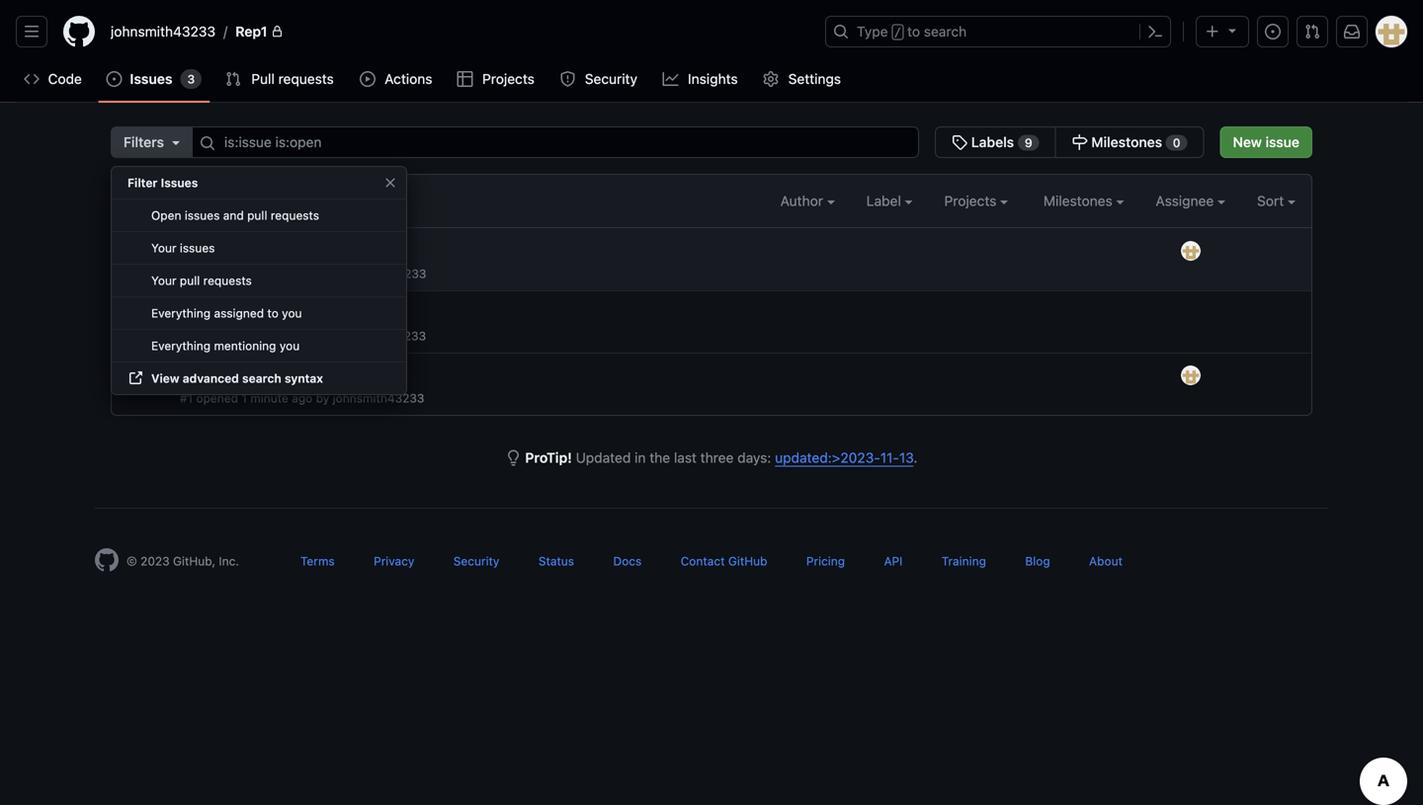 Task type: locate. For each thing, give the bounding box(es) containing it.
johnsmith43233
[[111, 23, 216, 40], [335, 267, 426, 281], [334, 329, 426, 343], [333, 391, 425, 405]]

0 vertical spatial you
[[282, 306, 302, 320]]

1 horizontal spatial issue opened image
[[156, 193, 172, 209]]

protip!
[[525, 450, 572, 466]]

0 vertical spatial 3
[[187, 72, 195, 86]]

gear image
[[763, 71, 779, 87]]

pull down your issues
[[180, 274, 200, 288]]

everything inside "link"
[[151, 339, 211, 353]]

2 everything from the top
[[151, 339, 211, 353]]

link external image
[[128, 371, 143, 387]]

code link
[[16, 64, 90, 94]]

issue element
[[935, 127, 1205, 158]]

to right the assigned
[[267, 306, 279, 320]]

0 horizontal spatial /
[[224, 23, 228, 40]]

open issue image left the issue3 link
[[156, 240, 172, 256]]

new
[[1233, 134, 1262, 150]]

issues up 3 open link
[[161, 176, 198, 190]]

requests
[[278, 71, 334, 87], [271, 209, 319, 222], [203, 274, 252, 288]]

1 your from the top
[[151, 241, 176, 255]]

1 vertical spatial everything
[[151, 339, 211, 353]]

1 horizontal spatial /
[[894, 26, 902, 40]]

opened down everything assigned to you
[[198, 329, 240, 343]]

issues inside your issues link
[[180, 241, 215, 255]]

code
[[48, 71, 82, 87]]

issue opened image down filter issues
[[156, 193, 172, 209]]

0 vertical spatial issue opened image
[[106, 71, 122, 87]]

requests right check 'icon'
[[271, 209, 319, 222]]

projects right table icon
[[483, 71, 535, 87]]

1 vertical spatial minute
[[252, 329, 290, 343]]

to for you
[[267, 306, 279, 320]]

0 vertical spatial opened
[[198, 267, 240, 281]]

opened
[[198, 267, 240, 281], [198, 329, 240, 343], [196, 391, 238, 405]]

privacy link
[[374, 555, 415, 568]]

opened down issue3 at the top left of page
[[198, 267, 240, 281]]

0 horizontal spatial to
[[267, 306, 279, 320]]

lock image
[[271, 26, 283, 38]]

milestones down milestone icon
[[1044, 193, 1117, 209]]

0 inside milestones 0
[[1173, 136, 1181, 150]]

1 vertical spatial milestones
[[1044, 193, 1117, 209]]

new issue link
[[1220, 127, 1313, 158]]

milestones for milestones
[[1044, 193, 1117, 209]]

privacy
[[374, 555, 415, 568]]

git pull request image for issue opened image
[[1305, 24, 1321, 40]]

2 open issue image from the top
[[156, 302, 172, 318]]

0 horizontal spatial search
[[242, 372, 282, 386]]

1 vertical spatial opened
[[198, 329, 240, 343]]

@johnsmith43233 image
[[1182, 241, 1201, 261], [1182, 366, 1201, 386]]

1 vertical spatial open issue element
[[156, 302, 172, 318]]

three
[[701, 450, 734, 466]]

label
[[867, 193, 905, 209]]

security right shield icon
[[585, 71, 638, 87]]

#2             opened 1 minute ago by johnsmith43233
[[180, 329, 426, 343]]

issue2 link
[[180, 302, 229, 321]]

2 vertical spatial requests
[[203, 274, 252, 288]]

0 horizontal spatial 0
[[265, 193, 273, 209]]

security link
[[552, 64, 647, 94], [454, 555, 500, 568]]

everything up #2
[[151, 306, 211, 320]]

3 down the johnsmith43233 /
[[187, 72, 195, 86]]

open
[[192, 193, 228, 209], [151, 209, 181, 222]]

issues left the and
[[185, 209, 220, 222]]

issue3 link
[[180, 240, 229, 259]]

you
[[282, 306, 302, 320], [280, 339, 300, 353]]

assigned
[[214, 306, 264, 320]]

minute
[[252, 267, 290, 281], [252, 329, 290, 343], [250, 391, 289, 405]]

open inside open issues and pull requests link
[[151, 209, 181, 222]]

milestone image
[[1072, 134, 1088, 150]]

filter
[[128, 176, 158, 190]]

your
[[151, 241, 176, 255], [151, 274, 176, 288]]

open issues and pull requests
[[151, 209, 319, 222]]

open issue image
[[156, 240, 172, 256], [156, 302, 172, 318], [156, 364, 172, 380]]

open issue element left the issue2 link
[[156, 302, 172, 318]]

9
[[1025, 136, 1033, 150]]

ago up syntax
[[294, 329, 314, 343]]

by
[[318, 329, 331, 343], [316, 391, 329, 405]]

pull
[[251, 71, 275, 87]]

.
[[914, 450, 918, 466]]

git pull request image inside pull requests 'link'
[[226, 71, 241, 87]]

your left the issue3 link
[[151, 241, 176, 255]]

open issue element left the issue3 link
[[156, 239, 172, 256]]

1 vertical spatial 0
[[265, 193, 273, 209]]

0 horizontal spatial open
[[151, 209, 181, 222]]

terms link
[[301, 555, 335, 568]]

training link
[[942, 555, 987, 568]]

open issue image left the issue2 link
[[156, 302, 172, 318]]

0 vertical spatial 1
[[244, 267, 249, 281]]

search image
[[200, 135, 215, 151]]

open issue element for issue2
[[156, 302, 172, 318]]

1 open issue image from the top
[[156, 240, 172, 256]]

git pull request image
[[1305, 24, 1321, 40], [226, 71, 241, 87]]

assigned to johnsmith43233 element
[[1181, 241, 1201, 261]]

milestones inside "issue" element
[[1092, 134, 1163, 150]]

/ left 'rep1'
[[224, 23, 228, 40]]

1 horizontal spatial security link
[[552, 64, 647, 94]]

1 vertical spatial 3
[[180, 193, 188, 209]]

/ right type
[[894, 26, 902, 40]]

1 for issue2
[[243, 329, 249, 343]]

0 vertical spatial open issue element
[[156, 239, 172, 256]]

contact
[[681, 555, 725, 568]]

0
[[1173, 136, 1181, 150], [265, 193, 273, 209]]

1 horizontal spatial git pull request image
[[1305, 24, 1321, 40]]

1 vertical spatial issues
[[161, 176, 198, 190]]

check image
[[241, 193, 257, 209]]

security
[[585, 71, 638, 87], [454, 555, 500, 568]]

opened down the advanced
[[196, 391, 238, 405]]

security left status
[[454, 555, 500, 568]]

git pull request image left pull
[[226, 71, 241, 87]]

1 vertical spatial @johnsmith43233 image
[[1182, 366, 1201, 386]]

0 horizontal spatial git pull request image
[[226, 71, 241, 87]]

play image
[[360, 71, 376, 87]]

1 open issue element from the top
[[156, 239, 172, 256]]

search down everything mentioning you "link"
[[242, 372, 282, 386]]

close menu image
[[383, 175, 398, 191]]

0 vertical spatial security
[[585, 71, 638, 87]]

1 horizontal spatial open
[[192, 193, 228, 209]]

© 2023 github, inc.
[[127, 555, 239, 568]]

milestones
[[1092, 134, 1163, 150], [1044, 193, 1117, 209]]

everything up issue1 link
[[151, 339, 211, 353]]

updated
[[576, 450, 631, 466]]

None search field
[[111, 127, 1205, 411]]

shield image
[[560, 71, 576, 87]]

0 vertical spatial everything
[[151, 306, 211, 320]]

open left check 'icon'
[[192, 193, 228, 209]]

milestones right milestone icon
[[1092, 134, 1163, 150]]

list
[[103, 16, 814, 47]]

0 vertical spatial issues
[[185, 209, 220, 222]]

minute for issue2
[[252, 329, 290, 343]]

issue
[[1266, 134, 1300, 150]]

0 horizontal spatial security
[[454, 555, 500, 568]]

3 open issue element from the top
[[156, 364, 172, 380]]

notifications image
[[1345, 24, 1360, 40]]

johnsmith43233 /
[[111, 23, 228, 40]]

projects down tag image
[[945, 193, 1001, 209]]

0 horizontal spatial projects
[[483, 71, 535, 87]]

security link left graph image
[[552, 64, 647, 94]]

3 for 3
[[187, 72, 195, 86]]

1 horizontal spatial 0
[[1173, 136, 1181, 150]]

1 vertical spatial open issue image
[[156, 302, 172, 318]]

2 your from the top
[[151, 274, 176, 288]]

issue opened image inside 3 open link
[[156, 193, 172, 209]]

menu
[[111, 158, 407, 411]]

1 horizontal spatial to
[[908, 23, 920, 40]]

assignee button
[[1156, 191, 1226, 212]]

1 vertical spatial security link
[[454, 555, 500, 568]]

0 up assignee
[[1173, 136, 1181, 150]]

0 vertical spatial your
[[151, 241, 176, 255]]

command palette image
[[1148, 24, 1164, 40]]

labels
[[972, 134, 1014, 150]]

open issue image right link external icon
[[156, 364, 172, 380]]

search
[[924, 23, 967, 40], [242, 372, 282, 386]]

issues inside open issues and pull requests link
[[185, 209, 220, 222]]

0 vertical spatial milestones
[[1092, 134, 1163, 150]]

3 down filter issues
[[180, 193, 188, 209]]

/ inside type / to search
[[894, 26, 902, 40]]

invalid
[[241, 304, 278, 318]]

1 vertical spatial issues
[[180, 241, 215, 255]]

1 vertical spatial to
[[267, 306, 279, 320]]

list containing johnsmith43233 /
[[103, 16, 814, 47]]

security link left status
[[454, 555, 500, 568]]

git pull request image right issue opened image
[[1305, 24, 1321, 40]]

ago down your issues link
[[294, 267, 315, 281]]

minute down your issues link
[[252, 267, 290, 281]]

1 vertical spatial 1
[[243, 329, 249, 343]]

#1
[[180, 391, 193, 405]]

0 vertical spatial @johnsmith43233 image
[[1182, 241, 1201, 261]]

search right type
[[924, 23, 967, 40]]

0 right check 'icon'
[[265, 193, 273, 209]]

1 horizontal spatial search
[[924, 23, 967, 40]]

menu containing filter issues
[[111, 158, 407, 411]]

ago
[[294, 267, 315, 281], [294, 329, 314, 343], [292, 391, 313, 405]]

1 vertical spatial you
[[280, 339, 300, 353]]

by down syntax
[[316, 391, 329, 405]]

0 closed
[[261, 193, 321, 209]]

1 vertical spatial security
[[454, 555, 500, 568]]

everything for everything assigned to you
[[151, 306, 211, 320]]

the
[[650, 450, 670, 466]]

0 vertical spatial requests
[[278, 71, 334, 87]]

1 vertical spatial ago
[[294, 329, 314, 343]]

milestones inside milestones popup button
[[1044, 193, 1117, 209]]

open issue element
[[156, 239, 172, 256], [156, 302, 172, 318], [156, 364, 172, 380]]

issues down the johnsmith43233 /
[[130, 71, 172, 87]]

1 vertical spatial git pull request image
[[226, 71, 241, 87]]

sort button
[[1258, 191, 1296, 212]]

open down filter issues
[[151, 209, 181, 222]]

0 vertical spatial by
[[318, 329, 331, 343]]

pull right the and
[[247, 209, 267, 222]]

1 down view advanced search syntax
[[242, 391, 247, 405]]

/ inside the johnsmith43233 /
[[224, 23, 228, 40]]

issues up #3
[[180, 241, 215, 255]]

everything mentioning you link
[[112, 330, 406, 363]]

0 vertical spatial git pull request image
[[1305, 24, 1321, 40]]

git pull request image for issue opened icon to the left
[[226, 71, 241, 87]]

1 down your issues link
[[244, 267, 249, 281]]

updated:>2023-11-13 link
[[775, 450, 914, 466]]

2 vertical spatial 1
[[242, 391, 247, 405]]

requests right pull
[[278, 71, 334, 87]]

3 for 3 open
[[180, 193, 188, 209]]

projects
[[483, 71, 535, 87], [945, 193, 1001, 209]]

issue opened image
[[106, 71, 122, 87], [156, 193, 172, 209]]

minute down the documentation link
[[250, 391, 289, 405]]

1 vertical spatial your
[[151, 274, 176, 288]]

pull requests link
[[218, 64, 344, 94]]

to right type
[[908, 23, 920, 40]]

actions
[[385, 71, 432, 87]]

projects link
[[450, 64, 544, 94]]

projects button
[[945, 191, 1009, 212]]

you up the documentation link
[[280, 339, 300, 353]]

1 vertical spatial issue opened image
[[156, 193, 172, 209]]

2 vertical spatial open issue image
[[156, 364, 172, 380]]

1 down the assigned
[[243, 329, 249, 343]]

everything for everything mentioning you
[[151, 339, 211, 353]]

1 everything from the top
[[151, 306, 211, 320]]

1 vertical spatial pull
[[180, 274, 200, 288]]

2 vertical spatial minute
[[250, 391, 289, 405]]

ago down syntax
[[292, 391, 313, 405]]

ago for issue1
[[292, 391, 313, 405]]

to
[[908, 23, 920, 40], [267, 306, 279, 320]]

3
[[187, 72, 195, 86], [180, 193, 188, 209]]

settings link
[[755, 64, 851, 94]]

3 open link
[[156, 191, 228, 212]]

Issue1 checkbox
[[128, 364, 140, 377]]

2 vertical spatial opened
[[196, 391, 238, 405]]

#3             opened 1 minute ago
[[180, 267, 315, 281]]

1 vertical spatial by
[[316, 391, 329, 405]]

your left #3
[[151, 274, 176, 288]]

#1             opened 1 minute ago by johnsmith43233
[[180, 391, 425, 405]]

and
[[223, 209, 244, 222]]

requests up everything assigned to you
[[203, 274, 252, 288]]

graph image
[[663, 71, 679, 87]]

open inside 3 open link
[[192, 193, 228, 209]]

you up #2             opened 1 minute ago by johnsmith43233
[[282, 306, 302, 320]]

2 vertical spatial open issue element
[[156, 364, 172, 380]]

1 horizontal spatial pull
[[247, 209, 267, 222]]

3 inside 3 open link
[[180, 193, 188, 209]]

1 vertical spatial projects
[[945, 193, 1001, 209]]

issue opened image right code at the left top of page
[[106, 71, 122, 87]]

0 vertical spatial search
[[924, 23, 967, 40]]

issues
[[185, 209, 220, 222], [180, 241, 215, 255]]

3 open issue image from the top
[[156, 364, 172, 380]]

open issue element right link external icon
[[156, 364, 172, 380]]

minute down invalid link at the left top of page
[[252, 329, 290, 343]]

0 vertical spatial to
[[908, 23, 920, 40]]

by up syntax
[[318, 329, 331, 343]]

0 vertical spatial 0
[[1173, 136, 1181, 150]]

open issues and pull requests link
[[112, 200, 406, 232]]

light bulb image
[[506, 450, 522, 466]]

issues for your
[[180, 241, 215, 255]]

1
[[244, 267, 249, 281], [243, 329, 249, 343], [242, 391, 247, 405]]

1 vertical spatial search
[[242, 372, 282, 386]]

pull
[[247, 209, 267, 222], [180, 274, 200, 288]]

2 vertical spatial ago
[[292, 391, 313, 405]]

2 open issue element from the top
[[156, 302, 172, 318]]

everything assigned to you
[[151, 306, 302, 320]]

0 vertical spatial open issue image
[[156, 240, 172, 256]]

1 horizontal spatial projects
[[945, 193, 1001, 209]]

0 vertical spatial projects
[[483, 71, 535, 87]]

ago for issue2
[[294, 329, 314, 343]]

homepage image
[[95, 549, 119, 572]]

everything
[[151, 306, 211, 320], [151, 339, 211, 353]]

about
[[1090, 555, 1123, 568]]



Task type: describe. For each thing, give the bounding box(es) containing it.
blog link
[[1026, 555, 1051, 568]]

everything mentioning you
[[151, 339, 300, 353]]

docs link
[[613, 555, 642, 568]]

1 @johnsmith43233 image from the top
[[1182, 241, 1201, 261]]

issue1 link
[[180, 364, 227, 383]]

johnsmith43233 inside the johnsmith43233 /
[[111, 23, 216, 40]]

open issue element for issue3
[[156, 239, 172, 256]]

tag image
[[952, 134, 968, 150]]

0 vertical spatial issues
[[130, 71, 172, 87]]

actions link
[[352, 64, 442, 94]]

documentation
[[239, 366, 325, 380]]

menu inside search field
[[111, 158, 407, 411]]

triangle down image
[[168, 134, 184, 150]]

none search field containing filters
[[111, 127, 1205, 411]]

/ for type
[[894, 26, 902, 40]]

milestones button
[[1044, 191, 1125, 212]]

triangle down image
[[1225, 22, 1241, 38]]

status
[[539, 555, 574, 568]]

Select all issues checkbox
[[128, 193, 140, 206]]

author
[[781, 193, 827, 209]]

days:
[[738, 450, 772, 466]]

about link
[[1090, 555, 1123, 568]]

requests inside 'link'
[[278, 71, 334, 87]]

opened for issue2
[[198, 329, 240, 343]]

labels 9
[[968, 134, 1033, 150]]

/ for johnsmith43233
[[224, 23, 228, 40]]

updated:>2023-
[[775, 450, 881, 466]]

author button
[[781, 191, 835, 212]]

syntax
[[285, 372, 323, 386]]

#2
[[180, 329, 195, 343]]

0 horizontal spatial security link
[[454, 555, 500, 568]]

sort
[[1258, 193, 1284, 209]]

Issues search field
[[192, 127, 920, 158]]

0 vertical spatial pull
[[247, 209, 267, 222]]

everything assigned to you link
[[112, 298, 406, 330]]

by for issue2
[[318, 329, 331, 343]]

milestones 0
[[1088, 134, 1181, 150]]

open issue image for issue3
[[156, 240, 172, 256]]

0 horizontal spatial pull
[[180, 274, 200, 288]]

2023
[[140, 555, 170, 568]]

closed
[[277, 193, 321, 209]]

your for your pull requests
[[151, 274, 176, 288]]

minute for issue1
[[250, 391, 289, 405]]

pricing link
[[807, 555, 845, 568]]

issue1
[[180, 364, 227, 383]]

mentioning
[[214, 339, 276, 353]]

terms
[[301, 555, 335, 568]]

pull requests
[[251, 71, 334, 87]]

issues inside menu
[[161, 176, 198, 190]]

3 open
[[176, 193, 228, 209]]

assignee
[[1156, 193, 1218, 209]]

filters button
[[111, 127, 193, 158]]

filters
[[124, 134, 164, 150]]

search inside menu
[[242, 372, 282, 386]]

projects inside projects link
[[483, 71, 535, 87]]

your issues link
[[112, 232, 406, 265]]

docs
[[613, 555, 642, 568]]

homepage image
[[63, 16, 95, 47]]

in
[[635, 450, 646, 466]]

1 for issue1
[[242, 391, 247, 405]]

type / to search
[[857, 23, 967, 40]]

filter issues
[[128, 176, 198, 190]]

training
[[942, 555, 987, 568]]

1 horizontal spatial security
[[585, 71, 638, 87]]

api
[[884, 555, 903, 568]]

opened for issue1
[[196, 391, 238, 405]]

code image
[[24, 71, 40, 87]]

advanced
[[183, 372, 239, 386]]

label button
[[867, 191, 913, 212]]

contact github
[[681, 555, 768, 568]]

last
[[674, 450, 697, 466]]

your for your issues
[[151, 241, 176, 255]]

you inside "link"
[[280, 339, 300, 353]]

open issue image for issue1
[[156, 364, 172, 380]]

issue3
[[180, 240, 229, 259]]

type
[[857, 23, 888, 40]]

2 @johnsmith43233 image from the top
[[1182, 366, 1201, 386]]

view
[[151, 372, 179, 386]]

milestones for milestones 0
[[1092, 134, 1163, 150]]

issue opened image
[[1265, 24, 1281, 40]]

github
[[729, 555, 768, 568]]

pricing
[[807, 555, 845, 568]]

issues for open
[[185, 209, 220, 222]]

0 closed link
[[241, 191, 321, 212]]

0 vertical spatial security link
[[552, 64, 647, 94]]

by for issue1
[[316, 391, 329, 405]]

table image
[[457, 71, 473, 87]]

settings
[[789, 71, 841, 87]]

new issue
[[1233, 134, 1300, 150]]

open issue image for issue2
[[156, 302, 172, 318]]

issue2
[[180, 302, 229, 321]]

view advanced search syntax
[[151, 372, 323, 386]]

Search all issues text field
[[192, 127, 920, 158]]

0 vertical spatial minute
[[252, 267, 290, 281]]

to for search
[[908, 23, 920, 40]]

rep1
[[236, 23, 268, 40]]

your issues
[[151, 241, 215, 255]]

contact github link
[[681, 555, 768, 568]]

11-
[[881, 450, 900, 466]]

plus image
[[1205, 24, 1221, 40]]

1 vertical spatial requests
[[271, 209, 319, 222]]

invalid link
[[233, 301, 285, 320]]

insights link
[[655, 64, 748, 94]]

©
[[127, 555, 137, 568]]

github,
[[173, 555, 216, 568]]

0 horizontal spatial issue opened image
[[106, 71, 122, 87]]

protip! updated in the last three days: updated:>2023-11-13 .
[[525, 450, 918, 466]]

open issue element for issue1
[[156, 364, 172, 380]]

documentation link
[[231, 363, 333, 383]]

view advanced search syntax link
[[112, 363, 406, 395]]

0 vertical spatial ago
[[294, 267, 315, 281]]

projects inside projects popup button
[[945, 193, 1001, 209]]



Task type: vqa. For each thing, say whether or not it's contained in the screenshot.
person add image
no



